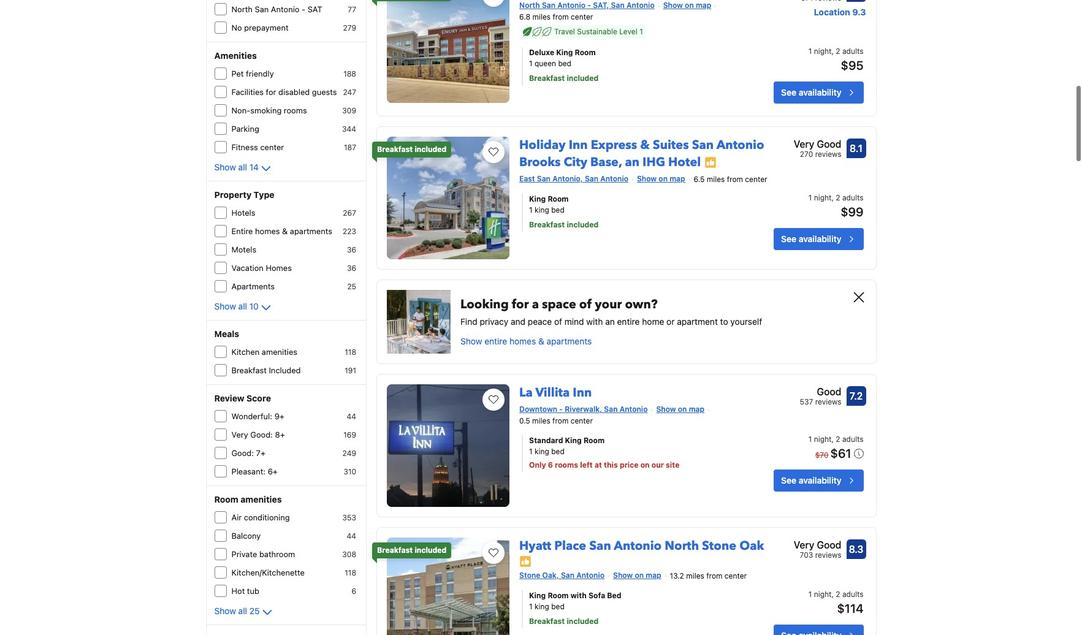 Task type: describe. For each thing, give the bounding box(es) containing it.
3 see from the top
[[781, 475, 797, 485]]

all for 25
[[238, 606, 247, 616]]

center right "fitness"
[[260, 142, 284, 152]]

level
[[620, 27, 638, 36]]

0 horizontal spatial stone
[[520, 571, 541, 580]]

antonio up 6.8 miles from center on the top of the page
[[558, 1, 586, 10]]

show on map for 7.2
[[657, 405, 705, 414]]

downtown - riverwalk, san antonio
[[520, 405, 648, 414]]

kitchen amenities
[[232, 347, 298, 357]]

see availability link for $95
[[774, 81, 864, 103]]

3 night from the top
[[814, 435, 832, 444]]

247
[[343, 88, 356, 97]]

san right east
[[537, 174, 551, 183]]

north san antonio - sat
[[232, 4, 322, 14]]

travel sustainable level 1
[[554, 27, 643, 36]]

$95
[[841, 58, 864, 72]]

309
[[342, 106, 356, 115]]

ihg
[[643, 154, 666, 170]]

drury inn & suites san antonio airport image
[[387, 0, 510, 103]]

1 inside standard king room 1 king bed only 6 rooms left at this price on our site
[[529, 447, 533, 456]]

non-smoking rooms
[[232, 105, 307, 115]]

oak
[[740, 538, 764, 554]]

0 vertical spatial good:
[[250, 430, 273, 440]]

537
[[800, 397, 813, 406]]

villita
[[536, 384, 570, 401]]

- for sat
[[302, 4, 306, 14]]

smoking
[[250, 105, 282, 115]]

home
[[642, 316, 664, 327]]

express
[[591, 137, 637, 153]]

stone oak, san antonio
[[520, 571, 605, 580]]

& for show
[[539, 336, 545, 346]]

0 vertical spatial stone
[[702, 538, 737, 554]]

25 inside dropdown button
[[250, 606, 260, 616]]

3 see availability link from the top
[[774, 470, 864, 492]]

availability for $95
[[799, 87, 842, 97]]

included inside deluxe king room 1 queen bed breakfast included
[[567, 73, 599, 83]]

oak,
[[543, 571, 559, 580]]

breakfast included
[[232, 366, 301, 375]]

breakfast inside deluxe king room 1 queen bed breakfast included
[[529, 73, 565, 83]]

good for holiday inn express & suites san antonio brooks city base, an ihg hotel
[[817, 138, 842, 149]]

13.2
[[670, 572, 684, 581]]

vacation homes
[[232, 263, 292, 273]]

king inside deluxe king room 1 queen bed breakfast included
[[556, 48, 573, 57]]

36 for motels
[[347, 245, 356, 255]]

la villita inn
[[520, 384, 592, 401]]

city
[[564, 154, 588, 170]]

from for 8.1
[[727, 175, 743, 184]]

0 horizontal spatial 6
[[352, 587, 356, 596]]

riverwalk,
[[565, 405, 602, 414]]

holiday inn express & suites san antonio brooks city base, an ihg hotel image
[[387, 137, 510, 259]]

show all 25 button
[[214, 605, 275, 620]]

north for north san antonio - sat, san antonio
[[520, 1, 540, 10]]

san right oak,
[[561, 571, 575, 580]]

6.8
[[520, 12, 531, 21]]

antonio inside holiday inn express & suites san antonio brooks city base, an ihg hotel
[[717, 137, 765, 153]]

191
[[345, 366, 356, 375]]

and
[[511, 316, 526, 327]]

very good element for antonio
[[794, 137, 842, 151]]

$114
[[837, 602, 864, 616]]

antonio up king room with sofa bed link
[[614, 538, 662, 554]]

rooms inside standard king room 1 king bed only 6 rooms left at this price on our site
[[555, 460, 578, 470]]

miles for 7.2
[[532, 416, 551, 425]]

miles for 8.3
[[686, 572, 705, 581]]

6.8 miles from center
[[520, 12, 593, 21]]

reviews for oak
[[816, 551, 842, 560]]

see for $95
[[781, 87, 797, 97]]

breakfast right 187
[[377, 145, 413, 154]]

scored 9.0 element
[[847, 0, 866, 2]]

standard king room 1 king bed only 6 rooms left at this price on our site
[[529, 436, 680, 470]]

show all 10 button
[[214, 301, 273, 315]]

air
[[232, 513, 242, 523]]

king inside king room 1 king bed breakfast included
[[529, 194, 546, 203]]

breakfast down kitchen
[[232, 366, 267, 375]]

kitchen
[[232, 347, 260, 357]]

la
[[520, 384, 533, 401]]

0 vertical spatial 25
[[347, 282, 356, 291]]

2 for $99
[[836, 193, 841, 202]]

homes inside show entire homes & apartments button
[[510, 336, 536, 346]]

la villita inn image
[[387, 384, 510, 507]]

disabled
[[278, 87, 310, 97]]

private
[[232, 550, 257, 559]]

sustainable
[[577, 27, 618, 36]]

1 vertical spatial good:
[[232, 448, 254, 458]]

3 availability from the top
[[799, 475, 842, 485]]

44 for balcony
[[347, 532, 356, 541]]

0 horizontal spatial &
[[282, 226, 288, 236]]

holiday inn express & suites san antonio brooks city base, an ihg hotel
[[520, 137, 765, 170]]

entire homes & apartments
[[232, 226, 332, 236]]

scored 7.2 element
[[847, 386, 866, 406]]

breakfast inside king room with sofa bed 1 king bed breakfast included
[[529, 617, 565, 626]]

1 inside king room 1 king bed breakfast included
[[529, 205, 533, 214]]

this property is part of our preferred partner program. it's committed to providing excellent service and good value. it'll pay us a higher commission if you make a booking. image for hyatt place san antonio north stone oak
[[520, 556, 532, 568]]

bed inside king room 1 king bed breakfast included
[[551, 205, 565, 214]]

holiday
[[520, 137, 566, 153]]

223
[[343, 227, 356, 236]]

good inside good 537 reviews
[[817, 386, 842, 397]]

inn inside 'link'
[[573, 384, 592, 401]]

map for 7.2
[[689, 405, 705, 414]]

facilities
[[232, 87, 264, 97]]

map for 8.3
[[646, 571, 662, 580]]

entire inside looking for a space of your own? find privacy and peace of mind with an entire home or apartment to yourself
[[617, 316, 640, 327]]

map for 8.1
[[670, 174, 685, 183]]

3 2 from the top
[[836, 435, 841, 444]]

a
[[532, 296, 539, 313]]

show all 14 button
[[214, 161, 274, 176]]

balcony
[[232, 531, 261, 541]]

8+
[[275, 430, 285, 440]]

show on map for 8.1
[[637, 174, 685, 183]]

188
[[344, 69, 356, 79]]

antonio up 'level'
[[627, 1, 655, 10]]

187
[[344, 143, 356, 152]]

kitchen/kitchenette
[[232, 568, 305, 578]]

availability for $99
[[799, 233, 842, 244]]

good: 7+
[[232, 448, 266, 458]]

bed inside standard king room 1 king bed only 6 rooms left at this price on our site
[[551, 447, 565, 456]]

hot
[[232, 586, 245, 596]]

apartment
[[677, 316, 718, 327]]

with inside looking for a space of your own? find privacy and peace of mind with an entire home or apartment to yourself
[[587, 316, 603, 327]]

bed
[[607, 591, 622, 600]]

night for $99
[[814, 193, 832, 202]]

267
[[343, 209, 356, 218]]

8.3
[[849, 544, 864, 555]]

center down north san antonio - sat, san antonio
[[571, 12, 593, 21]]

friendly
[[246, 69, 274, 79]]

room inside king room with sofa bed 1 king bed breakfast included
[[548, 591, 569, 600]]

adults for $99
[[843, 193, 864, 202]]

no
[[232, 23, 242, 33]]

night for $114
[[814, 590, 832, 599]]

wonderful: 9+
[[232, 412, 285, 421]]

motels
[[232, 245, 257, 255]]

amenities for kitchen amenities
[[262, 347, 298, 357]]

1 inside 1 night , 2 adults $95
[[809, 46, 812, 56]]

see availability for $95
[[781, 87, 842, 97]]

118 for kitchen/kitchenette
[[345, 569, 356, 578]]

0.5 miles from center
[[520, 416, 593, 425]]

on for 7.2
[[678, 405, 687, 414]]

breakfast inside king room 1 king bed breakfast included
[[529, 220, 565, 229]]

mind
[[565, 316, 584, 327]]

east
[[520, 174, 535, 183]]

9.3
[[853, 7, 866, 17]]

1 vertical spatial very
[[232, 430, 248, 440]]

antonio,
[[553, 174, 583, 183]]

show all 25
[[214, 606, 260, 616]]

or
[[667, 316, 675, 327]]

703
[[800, 551, 813, 560]]

hyatt
[[520, 538, 552, 554]]

scored 8.1 element
[[847, 138, 866, 158]]

very good element for oak
[[794, 538, 842, 552]]

6 inside standard king room 1 king bed only 6 rooms left at this price on our site
[[548, 460, 553, 470]]

for for looking
[[512, 296, 529, 313]]

room up air in the left of the page
[[214, 494, 238, 505]]

own?
[[625, 296, 658, 313]]

pet
[[232, 69, 244, 79]]

on inside standard king room 1 king bed only 6 rooms left at this price on our site
[[641, 460, 650, 470]]

included
[[269, 366, 301, 375]]

san up 6.8 miles from center on the top of the page
[[542, 1, 556, 10]]

0 vertical spatial apartments
[[290, 226, 332, 236]]

7+
[[256, 448, 266, 458]]

13.2 miles from center
[[670, 572, 747, 581]]

vacation
[[232, 263, 264, 273]]

left
[[580, 460, 593, 470]]

reviews inside good 537 reviews
[[816, 397, 842, 406]]

inn inside holiday inn express & suites san antonio brooks city base, an ihg hotel
[[569, 137, 588, 153]]

1 night , 2 adults $99
[[809, 193, 864, 219]]

price
[[620, 460, 639, 470]]

standard
[[529, 436, 563, 445]]

good for hyatt place san antonio north stone oak
[[817, 540, 842, 551]]

hotels
[[232, 208, 255, 218]]

entire
[[232, 226, 253, 236]]

this property is part of our preferred partner program. it's committed to providing excellent service and good value. it'll pay us a higher commission if you make a booking. image
[[705, 157, 717, 169]]

1 night , 2 adults $114
[[809, 590, 864, 616]]

3 see availability from the top
[[781, 475, 842, 485]]

very good: 8+
[[232, 430, 285, 440]]

north for north san antonio - sat
[[232, 4, 253, 14]]

your
[[595, 296, 622, 313]]

show entire homes & apartments button
[[461, 335, 592, 348]]

type
[[254, 190, 275, 200]]

bed inside deluxe king room 1 queen bed breakfast included
[[558, 59, 572, 68]]

0 vertical spatial homes
[[255, 226, 280, 236]]



Task type: locate. For each thing, give the bounding box(es) containing it.
find
[[461, 316, 478, 327]]

2 inside 1 night , 2 adults $99
[[836, 193, 841, 202]]

adults up $114
[[843, 590, 864, 599]]

apartments inside show entire homes & apartments button
[[547, 336, 592, 346]]

reviews for antonio
[[816, 149, 842, 159]]

2 down location 9.3
[[836, 46, 841, 56]]

1 see availability link from the top
[[774, 81, 864, 103]]

hyatt place san antonio north stone oak link
[[520, 533, 764, 554]]

344
[[342, 125, 356, 134]]

fitness center
[[232, 142, 284, 152]]

reviews
[[816, 149, 842, 159], [816, 397, 842, 406], [816, 551, 842, 560]]

0 horizontal spatial -
[[302, 4, 306, 14]]

bed inside king room with sofa bed 1 king bed breakfast included
[[551, 602, 565, 611]]

1 king from the top
[[535, 205, 549, 214]]

room down 'antonio,'
[[548, 194, 569, 203]]

0 vertical spatial for
[[266, 87, 276, 97]]

adults inside 1 night , 2 adults $99
[[843, 193, 864, 202]]

reviews inside the very good 270 reviews
[[816, 149, 842, 159]]

downtown
[[520, 405, 558, 414]]

118 down 308
[[345, 569, 356, 578]]

0 vertical spatial 44
[[347, 412, 356, 421]]

sat
[[308, 4, 322, 14]]

3 king from the top
[[535, 602, 549, 611]]

1 availability from the top
[[799, 87, 842, 97]]

miles right 6.8 in the top left of the page
[[533, 12, 551, 21]]

reviews inside very good 703 reviews
[[816, 551, 842, 560]]

0 vertical spatial an
[[625, 154, 640, 170]]

san up this property is part of our preferred partner program. it's committed to providing excellent service and good value. it'll pay us a higher commission if you make a booking. icon
[[692, 137, 714, 153]]

guests
[[312, 87, 337, 97]]

2 for $95
[[836, 46, 841, 56]]

4 night from the top
[[814, 590, 832, 599]]

miles down the downtown
[[532, 416, 551, 425]]

night inside 1 night , 2 adults $99
[[814, 193, 832, 202]]

1 inside king room with sofa bed 1 king bed breakfast included
[[529, 602, 533, 611]]

270
[[800, 149, 813, 159]]

room inside king room 1 king bed breakfast included
[[548, 194, 569, 203]]

show on map for 8.3
[[613, 571, 662, 580]]

1 36 from the top
[[347, 245, 356, 255]]

0 vertical spatial rooms
[[284, 105, 307, 115]]

antonio
[[558, 1, 586, 10], [627, 1, 655, 10], [271, 4, 300, 14], [717, 137, 765, 153], [601, 174, 629, 183], [620, 405, 648, 414], [614, 538, 662, 554], [577, 571, 605, 580]]

2 inside 1 night , 2 adults $95
[[836, 46, 841, 56]]

good:
[[250, 430, 273, 440], [232, 448, 254, 458]]

1 vertical spatial 44
[[347, 532, 356, 541]]

2 up "$61"
[[836, 435, 841, 444]]

2 vertical spatial availability
[[799, 475, 842, 485]]

6.5 miles from center
[[694, 175, 768, 184]]

2 for $114
[[836, 590, 841, 599]]

all left 14
[[238, 162, 247, 172]]

good 537 reviews
[[800, 386, 842, 406]]

miles right 6.5
[[707, 175, 725, 184]]

0 horizontal spatial apartments
[[290, 226, 332, 236]]

san down base,
[[585, 174, 599, 183]]

2 all from the top
[[238, 301, 247, 312]]

0 horizontal spatial entire
[[485, 336, 507, 346]]

with inside king room with sofa bed 1 king bed breakfast included
[[571, 591, 587, 600]]

0 vertical spatial all
[[238, 162, 247, 172]]

2 vertical spatial very
[[794, 540, 815, 551]]

77
[[348, 5, 356, 14]]

2 night from the top
[[814, 193, 832, 202]]

3 reviews from the top
[[816, 551, 842, 560]]

6 down 308
[[352, 587, 356, 596]]

, down very good 703 reviews
[[832, 590, 834, 599]]

inn up the city
[[569, 137, 588, 153]]

1 horizontal spatial homes
[[510, 336, 536, 346]]

0 vertical spatial king
[[535, 205, 549, 214]]

center right 6.5
[[745, 175, 768, 184]]

adults up $99 at top right
[[843, 193, 864, 202]]

1 horizontal spatial for
[[512, 296, 529, 313]]

1 inside 1 night , 2 adults $99
[[809, 193, 812, 202]]

availability down 1 night , 2 adults $95
[[799, 87, 842, 97]]

for for facilities
[[266, 87, 276, 97]]

apartments down mind
[[547, 336, 592, 346]]

good right 270
[[817, 138, 842, 149]]

very inside the very good 270 reviews
[[794, 138, 815, 149]]

breakfast right 308
[[377, 546, 413, 555]]

4 2 from the top
[[836, 590, 841, 599]]

&
[[640, 137, 650, 153], [282, 226, 288, 236], [539, 336, 545, 346]]

review score
[[214, 393, 271, 404]]

4 , from the top
[[832, 590, 834, 599]]

1 inside 1 night , 2 adults $114
[[809, 590, 812, 599]]

entire down privacy
[[485, 336, 507, 346]]

show on map
[[663, 1, 712, 10], [637, 174, 685, 183], [657, 405, 705, 414], [613, 571, 662, 580]]

room down sustainable
[[575, 48, 596, 57]]

king down east
[[529, 194, 546, 203]]

1 horizontal spatial apartments
[[547, 336, 592, 346]]

adults inside 1 night , 2 adults $114
[[843, 590, 864, 599]]

adults inside 1 night , 2 adults $95
[[843, 46, 864, 56]]

- for sat,
[[588, 1, 591, 10]]

night for $95
[[814, 46, 832, 56]]

hyatt place san antonio north stone oak image
[[387, 538, 510, 635]]

see availability link down 1 night , 2 adults $99
[[774, 228, 864, 250]]

0 vertical spatial see
[[781, 87, 797, 97]]

1 vertical spatial stone
[[520, 571, 541, 580]]

2 2 from the top
[[836, 193, 841, 202]]

of up mind
[[579, 296, 592, 313]]

for
[[266, 87, 276, 97], [512, 296, 529, 313]]

suites
[[653, 137, 689, 153]]

25 down "223"
[[347, 282, 356, 291]]

0 vertical spatial breakfast included
[[377, 145, 447, 154]]

0 vertical spatial 36
[[347, 245, 356, 255]]

from up travel
[[553, 12, 569, 21]]

reviews right 703
[[816, 551, 842, 560]]

room inside standard king room 1 king bed only 6 rooms left at this price on our site
[[584, 436, 605, 445]]

2 vertical spatial reviews
[[816, 551, 842, 560]]

0 horizontal spatial of
[[554, 316, 562, 327]]

0 vertical spatial with
[[587, 316, 603, 327]]

king inside king room with sofa bed 1 king bed breakfast included
[[535, 602, 549, 611]]

king inside king room 1 king bed breakfast included
[[535, 205, 549, 214]]

3 , from the top
[[832, 435, 834, 444]]

location 9.3
[[814, 7, 866, 17]]

king inside standard king room 1 king bed only 6 rooms left at this price on our site
[[535, 447, 549, 456]]

1 breakfast included from the top
[[377, 145, 447, 154]]

stone up the 13.2 miles from center
[[702, 538, 737, 554]]

king down standard
[[535, 447, 549, 456]]

, for $99
[[832, 193, 834, 202]]

& inside show entire homes & apartments button
[[539, 336, 545, 346]]

0 vertical spatial good
[[817, 138, 842, 149]]

our
[[652, 460, 664, 470]]

, inside 1 night , 2 adults $95
[[832, 46, 834, 56]]

1 horizontal spatial an
[[625, 154, 640, 170]]

breakfast down queen
[[529, 73, 565, 83]]

prepayment
[[244, 23, 289, 33]]

0 horizontal spatial north
[[232, 4, 253, 14]]

king room link
[[529, 194, 737, 205]]

1 vertical spatial king
[[535, 447, 549, 456]]

2 reviews from the top
[[816, 397, 842, 406]]

night down location
[[814, 46, 832, 56]]

0 vertical spatial amenities
[[262, 347, 298, 357]]

see availability link down 1 night , 2 adults $95
[[774, 81, 864, 103]]

king down oak,
[[529, 591, 546, 600]]

antonio up standard king room link
[[620, 405, 648, 414]]

non-
[[232, 105, 250, 115]]

1 good from the top
[[817, 138, 842, 149]]

all down hot tub
[[238, 606, 247, 616]]

1 , from the top
[[832, 46, 834, 56]]

good element
[[800, 384, 842, 399]]

1 horizontal spatial -
[[560, 405, 563, 414]]

location
[[814, 7, 851, 17]]

$61
[[831, 446, 852, 460]]

north up 13.2
[[665, 538, 699, 554]]

homes right entire
[[255, 226, 280, 236]]

1 adults from the top
[[843, 46, 864, 56]]

parking
[[232, 124, 259, 134]]

from for 7.2
[[553, 416, 569, 425]]

center down riverwalk,
[[571, 416, 593, 425]]

all for 10
[[238, 301, 247, 312]]

1 vertical spatial all
[[238, 301, 247, 312]]

1 vertical spatial 6
[[352, 587, 356, 596]]

looking for a space of your own? find privacy and peace of mind with an entire home or apartment to yourself
[[461, 296, 762, 327]]

at
[[595, 460, 602, 470]]

antonio up sofa
[[577, 571, 605, 580]]

adults for $95
[[843, 46, 864, 56]]

availability
[[799, 87, 842, 97], [799, 233, 842, 244], [799, 475, 842, 485]]

1 2 from the top
[[836, 46, 841, 56]]

tub
[[247, 586, 259, 596]]

1 vertical spatial entire
[[485, 336, 507, 346]]

3 all from the top
[[238, 606, 247, 616]]

0 horizontal spatial rooms
[[284, 105, 307, 115]]

2 vertical spatial all
[[238, 606, 247, 616]]

stone left oak,
[[520, 571, 541, 580]]

2 vertical spatial good
[[817, 540, 842, 551]]

san up no prepayment
[[255, 4, 269, 14]]

review
[[214, 393, 244, 404]]

reviews right 537
[[816, 397, 842, 406]]

san right riverwalk,
[[604, 405, 618, 414]]

1 horizontal spatial stone
[[702, 538, 737, 554]]

breakfast down oak,
[[529, 617, 565, 626]]

bed
[[558, 59, 572, 68], [551, 205, 565, 214], [551, 447, 565, 456], [551, 602, 565, 611]]

0 vertical spatial see availability
[[781, 87, 842, 97]]

from
[[553, 12, 569, 21], [727, 175, 743, 184], [553, 416, 569, 425], [707, 572, 723, 581]]

1 horizontal spatial entire
[[617, 316, 640, 327]]

& up ihg
[[640, 137, 650, 153]]

included inside king room 1 king bed breakfast included
[[567, 220, 599, 229]]

1 vertical spatial amenities
[[241, 494, 282, 505]]

deluxe king room link
[[529, 47, 737, 58]]

1 very good element from the top
[[794, 137, 842, 151]]

adults for $114
[[843, 590, 864, 599]]

2 good from the top
[[817, 386, 842, 397]]

very good element left 8.1
[[794, 137, 842, 151]]

2 king from the top
[[535, 447, 549, 456]]

0.5
[[520, 416, 530, 425]]

2 adults from the top
[[843, 193, 864, 202]]

1 44 from the top
[[347, 412, 356, 421]]

an inside looking for a space of your own? find privacy and peace of mind with an entire home or apartment to yourself
[[605, 316, 615, 327]]

on for 8.3
[[635, 571, 644, 580]]

1 118 from the top
[[345, 348, 356, 357]]

2 down the very good 270 reviews
[[836, 193, 841, 202]]

44 for wonderful: 9+
[[347, 412, 356, 421]]

good
[[817, 138, 842, 149], [817, 386, 842, 397], [817, 540, 842, 551]]

1 vertical spatial 25
[[250, 606, 260, 616]]

2 very good element from the top
[[794, 538, 842, 552]]

0 vertical spatial very
[[794, 138, 815, 149]]

118 up '191'
[[345, 348, 356, 357]]

1 vertical spatial apartments
[[547, 336, 592, 346]]

- left sat
[[302, 4, 306, 14]]

looking for a space of your own? image
[[387, 290, 451, 354]]

2 horizontal spatial north
[[665, 538, 699, 554]]

san right sat, in the top of the page
[[611, 1, 625, 10]]

center for 8.1
[[745, 175, 768, 184]]

antonio up the prepayment
[[271, 4, 300, 14]]

inn up riverwalk,
[[573, 384, 592, 401]]

center down oak
[[725, 572, 747, 581]]

wonderful:
[[232, 412, 272, 421]]

reviews right 270
[[816, 149, 842, 159]]

score
[[247, 393, 271, 404]]

breakfast included for hyatt
[[377, 546, 447, 555]]

amenities for room amenities
[[241, 494, 282, 505]]

3 adults from the top
[[843, 435, 864, 444]]

, for $114
[[832, 590, 834, 599]]

1 vertical spatial an
[[605, 316, 615, 327]]

travel
[[554, 27, 575, 36]]

fitness
[[232, 142, 258, 152]]

1 vertical spatial availability
[[799, 233, 842, 244]]

- up the 0.5 miles from center
[[560, 405, 563, 414]]

hot tub
[[232, 586, 259, 596]]

1 inside deluxe king room 1 queen bed breakfast included
[[529, 59, 533, 68]]

an inside holiday inn express & suites san antonio brooks city base, an ihg hotel
[[625, 154, 640, 170]]

included inside king room with sofa bed 1 king bed breakfast included
[[567, 617, 599, 626]]

2 36 from the top
[[347, 264, 356, 273]]

very right oak
[[794, 540, 815, 551]]

0 vertical spatial reviews
[[816, 149, 842, 159]]

good right 703
[[817, 540, 842, 551]]

night up $70
[[814, 435, 832, 444]]

0 horizontal spatial an
[[605, 316, 615, 327]]

2 vertical spatial king
[[535, 602, 549, 611]]

privacy
[[480, 316, 509, 327]]

entire inside button
[[485, 336, 507, 346]]

room amenities
[[214, 494, 282, 505]]

& for holiday
[[640, 137, 650, 153]]

all left 10
[[238, 301, 247, 312]]

1 horizontal spatial of
[[579, 296, 592, 313]]

east san antonio, san antonio
[[520, 174, 629, 183]]

room inside deluxe king room 1 queen bed breakfast included
[[575, 48, 596, 57]]

see availability link for $99
[[774, 228, 864, 250]]

2 118 from the top
[[345, 569, 356, 578]]

1 vertical spatial for
[[512, 296, 529, 313]]

very up good: 7+
[[232, 430, 248, 440]]

1 vertical spatial see
[[781, 233, 797, 244]]

show all 10
[[214, 301, 259, 312]]

0 vertical spatial 6
[[548, 460, 553, 470]]

1 vertical spatial very good element
[[794, 538, 842, 552]]

very for hyatt place san antonio north stone oak
[[794, 540, 815, 551]]

show inside button
[[461, 336, 482, 346]]

2 vertical spatial &
[[539, 336, 545, 346]]

north san antonio - sat, san antonio
[[520, 1, 655, 10]]

1 horizontal spatial rooms
[[555, 460, 578, 470]]

see availability
[[781, 87, 842, 97], [781, 233, 842, 244], [781, 475, 842, 485]]

night inside 1 night , 2 adults $114
[[814, 590, 832, 599]]

2 vertical spatial see
[[781, 475, 797, 485]]

1 horizontal spatial 6
[[548, 460, 553, 470]]

king room with sofa bed 1 king bed breakfast included
[[529, 591, 622, 626]]

good right 537
[[817, 386, 842, 397]]

1 horizontal spatial 25
[[347, 282, 356, 291]]

4 adults from the top
[[843, 590, 864, 599]]

stone
[[702, 538, 737, 554], [520, 571, 541, 580]]

sat,
[[593, 1, 609, 10]]

peace
[[528, 316, 552, 327]]

see availability for $99
[[781, 233, 842, 244]]

1 all from the top
[[238, 162, 247, 172]]

2 inside 1 night , 2 adults $114
[[836, 590, 841, 599]]

2 see from the top
[[781, 233, 797, 244]]

, inside 1 night , 2 adults $99
[[832, 193, 834, 202]]

entire down own? at the right of the page
[[617, 316, 640, 327]]

of left mind
[[554, 316, 562, 327]]

1 vertical spatial breakfast included
[[377, 546, 447, 555]]

0 vertical spatial &
[[640, 137, 650, 153]]

3 good from the top
[[817, 540, 842, 551]]

availability down $70
[[799, 475, 842, 485]]

0 vertical spatial 118
[[345, 348, 356, 357]]

1 vertical spatial see availability
[[781, 233, 842, 244]]

an down the your
[[605, 316, 615, 327]]

night inside 1 night , 2 adults $95
[[814, 46, 832, 56]]

breakfast included for holiday
[[377, 145, 447, 154]]

1 see availability from the top
[[781, 87, 842, 97]]

apartments left "223"
[[290, 226, 332, 236]]

0 vertical spatial inn
[[569, 137, 588, 153]]

2 , from the top
[[832, 193, 834, 202]]

bed down standard
[[551, 447, 565, 456]]

$99
[[841, 205, 864, 219]]

1 vertical spatial of
[[554, 316, 562, 327]]

44 up the 169
[[347, 412, 356, 421]]

169
[[344, 431, 356, 440]]

space
[[542, 296, 576, 313]]

property type
[[214, 190, 275, 200]]

2 see availability link from the top
[[774, 228, 864, 250]]

for inside looking for a space of your own? find privacy and peace of mind with an entire home or apartment to yourself
[[512, 296, 529, 313]]

conditioning
[[244, 513, 290, 523]]

scored 8.3 element
[[847, 540, 866, 559]]

very good element
[[794, 137, 842, 151], [794, 538, 842, 552]]

0 horizontal spatial homes
[[255, 226, 280, 236]]

bed down 'antonio,'
[[551, 205, 565, 214]]

2 up $114
[[836, 590, 841, 599]]

bathroom
[[259, 550, 295, 559]]

very for holiday inn express & suites san antonio brooks city base, an ihg hotel
[[794, 138, 815, 149]]

good inside the very good 270 reviews
[[817, 138, 842, 149]]

king inside king room with sofa bed 1 king bed breakfast included
[[529, 591, 546, 600]]

with right mind
[[587, 316, 603, 327]]

118 for kitchen amenities
[[345, 348, 356, 357]]

san right place
[[590, 538, 611, 554]]

from for 8.3
[[707, 572, 723, 581]]

6+
[[268, 467, 278, 477]]

all for 14
[[238, 162, 247, 172]]

king down oak,
[[535, 602, 549, 611]]

see availability link down $70
[[774, 470, 864, 492]]

2 horizontal spatial &
[[640, 137, 650, 153]]

, up "$61"
[[832, 435, 834, 444]]

see availability down 1 night , 2 adults $99
[[781, 233, 842, 244]]

center for 8.3
[[725, 572, 747, 581]]

1 vertical spatial 118
[[345, 569, 356, 578]]

very left 8.1
[[794, 138, 815, 149]]

1 vertical spatial reviews
[[816, 397, 842, 406]]

very good element left 8.3
[[794, 538, 842, 552]]

rooms down "disabled"
[[284, 105, 307, 115]]

, for $95
[[832, 46, 834, 56]]

2 availability from the top
[[799, 233, 842, 244]]

king inside standard king room 1 king bed only 6 rooms left at this price on our site
[[565, 436, 582, 445]]

this property is part of our preferred partner program. it's committed to providing excellent service and good value. it'll pay us a higher commission if you make a booking. image
[[705, 157, 717, 169], [520, 556, 532, 568], [520, 556, 532, 568]]

adults up $95
[[843, 46, 864, 56]]

1 night from the top
[[814, 46, 832, 56]]

0 vertical spatial see availability link
[[774, 81, 864, 103]]

pleasant:
[[232, 467, 266, 477]]

rooms left the left
[[555, 460, 578, 470]]

antonio down base,
[[601, 174, 629, 183]]

2 breakfast included from the top
[[377, 546, 447, 555]]

miles
[[533, 12, 551, 21], [707, 175, 725, 184], [532, 416, 551, 425], [686, 572, 705, 581]]

1 reviews from the top
[[816, 149, 842, 159]]

breakfast included
[[377, 145, 447, 154], [377, 546, 447, 555]]

good: left 7+
[[232, 448, 254, 458]]

, down the very good 270 reviews
[[832, 193, 834, 202]]

miles for 8.1
[[707, 175, 725, 184]]

25 down tub
[[250, 606, 260, 616]]

good inside very good 703 reviews
[[817, 540, 842, 551]]

1 vertical spatial with
[[571, 591, 587, 600]]

good: left 8+
[[250, 430, 273, 440]]

, inside 1 night , 2 adults $114
[[832, 590, 834, 599]]

0 horizontal spatial 25
[[250, 606, 260, 616]]

adults up "$61"
[[843, 435, 864, 444]]

holiday inn express & suites san antonio brooks city base, an ihg hotel link
[[520, 132, 765, 170]]

with left sofa
[[571, 591, 587, 600]]

north
[[520, 1, 540, 10], [232, 4, 253, 14], [665, 538, 699, 554]]

facilities for disabled guests 247
[[232, 87, 356, 97]]

44
[[347, 412, 356, 421], [347, 532, 356, 541]]

king room 1 king bed breakfast included
[[529, 194, 599, 229]]

, down location
[[832, 46, 834, 56]]

,
[[832, 46, 834, 56], [832, 193, 834, 202], [832, 435, 834, 444], [832, 590, 834, 599]]

2 see availability from the top
[[781, 233, 842, 244]]

this property is part of our preferred partner program. it's committed to providing excellent service and good value. it'll pay us a higher commission if you make a booking. image for holiday inn express & suites san antonio brooks city base, an ihg hotel
[[705, 157, 717, 169]]

see for $99
[[781, 233, 797, 244]]

amenities up the included in the left bottom of the page
[[262, 347, 298, 357]]

1 vertical spatial inn
[[573, 384, 592, 401]]

0 vertical spatial of
[[579, 296, 592, 313]]

- left sat, in the top of the page
[[588, 1, 591, 10]]

queen
[[535, 59, 556, 68]]

1 see from the top
[[781, 87, 797, 97]]

2 horizontal spatial -
[[588, 1, 591, 10]]

0 horizontal spatial for
[[266, 87, 276, 97]]

1 vertical spatial see availability link
[[774, 228, 864, 250]]

1 vertical spatial homes
[[510, 336, 536, 346]]

to
[[720, 316, 728, 327]]

amenities
[[214, 50, 257, 61]]

looking
[[461, 296, 509, 313]]

2 vertical spatial see availability link
[[774, 470, 864, 492]]

1 night , 2 adults $95
[[809, 46, 864, 72]]

9+
[[275, 412, 285, 421]]

see availability down $70
[[781, 475, 842, 485]]

entire
[[617, 316, 640, 327], [485, 336, 507, 346]]

1 vertical spatial rooms
[[555, 460, 578, 470]]

1 horizontal spatial &
[[539, 336, 545, 346]]

see availability down 1 night , 2 adults $95
[[781, 87, 842, 97]]

1 vertical spatial &
[[282, 226, 288, 236]]

2 44 from the top
[[347, 532, 356, 541]]

san inside hyatt place san antonio north stone oak link
[[590, 538, 611, 554]]

show all 14
[[214, 162, 259, 172]]

center for 7.2
[[571, 416, 593, 425]]

north up 6.8 in the top left of the page
[[520, 1, 540, 10]]

1 vertical spatial good
[[817, 386, 842, 397]]

king down travel
[[556, 48, 573, 57]]

san inside holiday inn express & suites san antonio brooks city base, an ihg hotel
[[692, 137, 714, 153]]

36 for vacation homes
[[347, 264, 356, 273]]

0 vertical spatial entire
[[617, 316, 640, 327]]

0 vertical spatial availability
[[799, 87, 842, 97]]

on for 8.1
[[659, 174, 668, 183]]

0 vertical spatial very good element
[[794, 137, 842, 151]]

2 vertical spatial see availability
[[781, 475, 842, 485]]

show entire homes & apartments
[[461, 336, 592, 346]]

249
[[343, 449, 356, 458]]

& inside holiday inn express & suites san antonio brooks city base, an ihg hotel
[[640, 137, 650, 153]]

1 horizontal spatial north
[[520, 1, 540, 10]]

very inside very good 703 reviews
[[794, 540, 815, 551]]

1 vertical spatial 36
[[347, 264, 356, 273]]



Task type: vqa. For each thing, say whether or not it's contained in the screenshot.
the rightmost CUSTOMER SERVICE HELP Link
no



